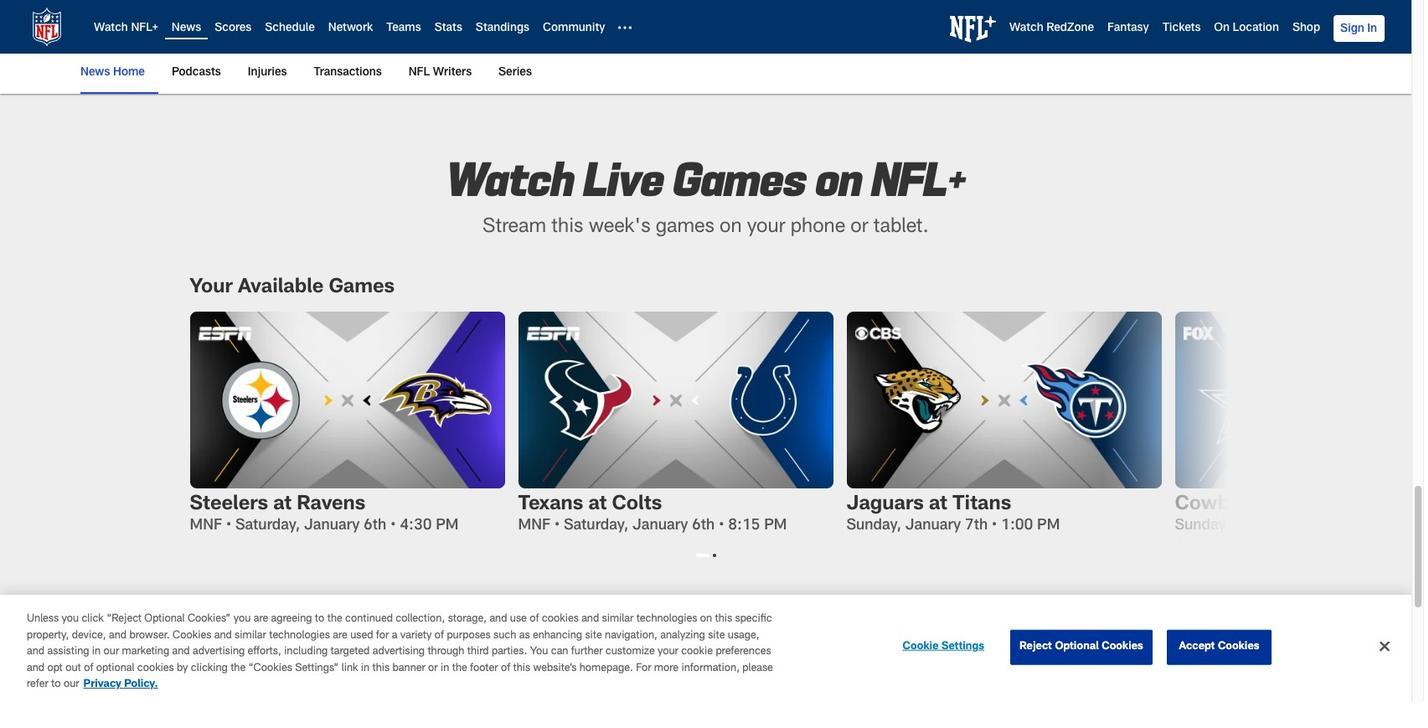 Task type: describe. For each thing, give the bounding box(es) containing it.
stats
[[435, 23, 462, 35]]

please
[[743, 663, 773, 674]]

link
[[342, 663, 358, 674]]

at for texans
[[588, 495, 607, 516]]

news for news
[[172, 23, 201, 35]]

third
[[467, 647, 489, 658]]

7th for titans
[[965, 519, 988, 534]]

and down the "reject
[[109, 631, 127, 642]]

0 vertical spatial our
[[103, 647, 119, 658]]

saturday, for texans
[[564, 519, 629, 534]]

optional inside reject optional cookies button
[[1055, 642, 1099, 653]]

news link
[[172, 23, 201, 35]]

1 advertising from the left
[[193, 647, 245, 658]]

1 vertical spatial on
[[720, 218, 742, 238]]

transactions
[[314, 67, 382, 79]]

teams for the teams button
[[361, 632, 400, 644]]

refer
[[27, 680, 48, 691]]

1 you from the left
[[62, 614, 79, 625]]

watch redzone link
[[1009, 23, 1094, 35]]

use
[[510, 614, 527, 625]]

community link
[[543, 23, 605, 35]]

fantasy link
[[1108, 23, 1149, 35]]

more nfl sites button
[[952, 621, 1057, 655]]

cookie settings button
[[891, 631, 996, 664]]

your available games heading
[[190, 278, 1222, 298]]

0 horizontal spatial cookies
[[137, 663, 174, 674]]

customize
[[606, 647, 655, 658]]

"cookies
[[248, 663, 292, 674]]

tickets link
[[1163, 23, 1201, 35]]

4:30
[[400, 519, 432, 534]]

3 • from the left
[[554, 519, 560, 534]]

cookie
[[903, 642, 939, 653]]

your inside page main content main content
[[747, 218, 785, 238]]

preferences
[[716, 647, 771, 658]]

this down 'parties.'
[[513, 663, 530, 674]]

&
[[521, 632, 529, 644]]

texans at colts mnf • saturday, january 6th • 8:15 pm
[[518, 495, 787, 534]]

nfl inside button
[[995, 632, 1016, 644]]

series
[[499, 67, 532, 79]]

schedule link
[[265, 23, 315, 35]]

and up such
[[490, 614, 507, 625]]

accept cookies
[[1179, 642, 1260, 653]]

january inside 'cowboys at commanders sunday, january 7th • 4:25 pm'
[[1234, 519, 1289, 534]]

collection,
[[396, 614, 445, 625]]

sunday, for cowboys at commanders
[[1175, 519, 1230, 534]]

of up the through
[[435, 631, 444, 642]]

on inside unless you click "reject optional cookies" you are agreeing to the continued collection, storage, and use of cookies and similar technologies on this specific property, device, and browser. cookies and similar technologies are used for a variety of purposes such as enhancing site navigation, analyzing site usage, and assisting in our marketing and advertising efforts, including targeted advertising through third parties. you can further customize your cookie preferences and opt out of optional cookies by clicking the "cookies settings" link in this banner or in the footer of this website's homepage. for more information, please refer to our
[[700, 614, 712, 625]]

header element
[[446, 148, 966, 204]]

"reject
[[107, 614, 142, 625]]

saturday, for steelers
[[235, 519, 300, 534]]

network link
[[328, 23, 373, 35]]

cookie
[[681, 647, 713, 658]]

click
[[82, 614, 104, 625]]

or inside page main content main content
[[851, 218, 868, 238]]

more nfl sites
[[959, 632, 1050, 644]]

information,
[[681, 663, 740, 674]]

dots image
[[619, 21, 632, 34]]

purposes
[[447, 631, 491, 642]]

live
[[584, 148, 664, 204]]

ravens
[[297, 495, 365, 516]]

injuries link
[[241, 54, 294, 92]]

general
[[467, 632, 518, 644]]

clicking
[[191, 663, 228, 674]]

nfl+ inside banner
[[131, 23, 158, 35]]

property,
[[27, 631, 69, 642]]

available
[[238, 278, 324, 298]]

website's
[[533, 663, 577, 674]]

mnf for texans at colts
[[518, 519, 550, 534]]

at for jaguars
[[929, 495, 947, 516]]

privacy alert dialog
[[0, 595, 1412, 702]]

media
[[532, 632, 567, 644]]

teams button
[[355, 621, 406, 655]]

this up usage,
[[715, 614, 732, 625]]

1 horizontal spatial are
[[333, 631, 347, 642]]

reject
[[1020, 642, 1052, 653]]

initiatives button
[[657, 621, 732, 655]]

transactions link
[[307, 54, 388, 92]]

2 horizontal spatial the
[[452, 663, 467, 674]]

news for news home
[[80, 67, 110, 79]]

analyzing
[[660, 631, 705, 642]]

settings"
[[295, 663, 339, 674]]

tickets
[[1163, 23, 1201, 35]]

tablet.
[[874, 218, 929, 238]]

• inside jaguars at titans sunday, january 7th • 1:00 pm
[[992, 519, 997, 534]]

titans
[[953, 495, 1011, 516]]

watch redzone
[[1009, 23, 1094, 35]]

your
[[190, 278, 233, 298]]

0 horizontal spatial similar
[[235, 631, 266, 642]]

more
[[959, 632, 992, 644]]

news home
[[80, 67, 145, 79]]

more
[[654, 663, 679, 674]]

pm inside 'cowboys at commanders sunday, january 7th • 4:25 pm'
[[1366, 519, 1388, 534]]

device,
[[72, 631, 106, 642]]

teams for teams link
[[386, 23, 421, 35]]

6th for colts
[[692, 519, 715, 534]]

games for live
[[674, 148, 807, 204]]

4 • from the left
[[719, 519, 724, 534]]

stats link
[[435, 23, 462, 35]]

at for steelers
[[273, 495, 292, 516]]

home
[[113, 67, 145, 79]]

of right use
[[530, 614, 539, 625]]

january inside "steelers at ravens mnf • saturday, january 6th • 4:30 pm"
[[304, 519, 360, 534]]

games for available
[[329, 278, 395, 298]]

optional inside unless you click "reject optional cookies" you are agreeing to the continued collection, storage, and use of cookies and similar technologies on this specific property, device, and browser. cookies and similar technologies are used for a variety of purposes such as enhancing site navigation, analyzing site usage, and assisting in our marketing and advertising efforts, including targeted advertising through third parties. you can further customize your cookie preferences and opt out of optional cookies by clicking the "cookies settings" link in this banner or in the footer of this website's homepage. for more information, please refer to our
[[144, 614, 185, 625]]

footer
[[470, 663, 498, 674]]

7th for commanders
[[1293, 519, 1316, 534]]

navigation,
[[605, 631, 658, 642]]

privacy policy.
[[83, 680, 158, 691]]

jaguars at titans sunday, january 7th • 1:00 pm
[[847, 495, 1060, 534]]

commanders
[[1291, 495, 1419, 516]]

cowboys
[[1175, 495, 1262, 516]]

watch for watch nfl+
[[94, 23, 128, 35]]

out
[[66, 663, 81, 674]]

general & media info button
[[460, 621, 603, 655]]

unless you click "reject optional cookies" you are agreeing to the continued collection, storage, and use of cookies and similar technologies on this specific property, device, and browser. cookies and similar technologies are used for a variety of purposes such as enhancing site navigation, analyzing site usage, and assisting in our marketing and advertising efforts, including targeted advertising through third parties. you can further customize your cookie preferences and opt out of optional cookies by clicking the "cookies settings" link in this banner or in the footer of this website's homepage. for more information, please refer to our
[[27, 614, 773, 691]]



Task type: locate. For each thing, give the bounding box(es) containing it.
reject optional cookies button
[[1010, 630, 1153, 665]]

agreeing
[[271, 614, 312, 625]]

policy.
[[124, 680, 158, 691]]

watch up news home
[[94, 23, 128, 35]]

0 horizontal spatial nfl
[[409, 67, 430, 79]]

efforts,
[[248, 647, 281, 658]]

0 horizontal spatial cookies
[[173, 631, 211, 642]]

mnf down texans
[[518, 519, 550, 534]]

0 horizontal spatial on
[[700, 614, 712, 625]]

nfl+ up tablet.
[[872, 148, 966, 204]]

0 horizontal spatial saturday,
[[235, 519, 300, 534]]

1 • from the left
[[226, 519, 232, 534]]

sign in button
[[1334, 15, 1385, 42]]

this inside page main content main content
[[551, 218, 583, 238]]

or inside unless you click "reject optional cookies" you are agreeing to the continued collection, storage, and use of cookies and similar technologies on this specific property, device, and browser. cookies and similar technologies are used for a variety of purposes such as enhancing site navigation, analyzing site usage, and assisting in our marketing and advertising efforts, including targeted advertising through third parties. you can further customize your cookie preferences and opt out of optional cookies by clicking the "cookies settings" link in this banner or in the footer of this website's homepage. for more information, please refer to our
[[428, 663, 438, 674]]

are up targeted
[[333, 631, 347, 642]]

settings
[[942, 642, 984, 653]]

to right agreeing
[[315, 614, 324, 625]]

1 vertical spatial cookies
[[137, 663, 174, 674]]

• down texans
[[554, 519, 560, 534]]

1 horizontal spatial you
[[234, 614, 251, 625]]

6th for ravens
[[364, 519, 387, 534]]

our down out
[[64, 680, 79, 691]]

0 vertical spatial to
[[315, 614, 324, 625]]

games right available
[[329, 278, 395, 298]]

teams link
[[386, 23, 421, 35]]

1 horizontal spatial technologies
[[636, 614, 697, 625]]

1 horizontal spatial site
[[708, 631, 725, 642]]

6th
[[364, 519, 387, 534], [692, 519, 715, 534]]

and up info
[[582, 614, 599, 625]]

accept cookies button
[[1167, 630, 1272, 665]]

2 vertical spatial on
[[700, 614, 712, 625]]

saturday, down 'colts'
[[564, 519, 629, 534]]

january down cowboys in the right of the page
[[1234, 519, 1289, 534]]

pm right 1:00
[[1037, 519, 1060, 534]]

watch
[[94, 23, 128, 35], [1009, 23, 1044, 35], [446, 148, 575, 204]]

cookies down cookies"
[[173, 631, 211, 642]]

cookie settings
[[903, 642, 984, 653]]

1 site from the left
[[585, 631, 602, 642]]

nfl
[[409, 67, 430, 79], [995, 632, 1016, 644]]

0 horizontal spatial in
[[92, 647, 101, 658]]

podcasts
[[172, 67, 221, 79]]

on
[[1214, 23, 1230, 35]]

0 horizontal spatial watch
[[94, 23, 128, 35]]

site
[[585, 631, 602, 642], [708, 631, 725, 642]]

1 vertical spatial nfl+
[[872, 148, 966, 204]]

pm right 8:15
[[764, 519, 787, 534]]

0 horizontal spatial 7th
[[965, 519, 988, 534]]

• left 8:15
[[719, 519, 724, 534]]

1 horizontal spatial watch
[[446, 148, 575, 204]]

to
[[315, 614, 324, 625], [51, 680, 61, 691]]

1 vertical spatial similar
[[235, 631, 266, 642]]

footer containing teams
[[0, 621, 1412, 702]]

of down 'parties.'
[[501, 663, 510, 674]]

0 horizontal spatial nfl+
[[131, 23, 158, 35]]

2 6th from the left
[[692, 519, 715, 534]]

this left banner
[[372, 663, 390, 674]]

this left week's
[[551, 218, 583, 238]]

cookies up the 'enhancing' at bottom
[[542, 614, 579, 625]]

enhancing
[[533, 631, 582, 642]]

0 vertical spatial technologies
[[636, 614, 697, 625]]

• left 4:25
[[1320, 519, 1326, 534]]

1 vertical spatial games
[[329, 278, 395, 298]]

scores
[[215, 23, 252, 35]]

• left 1:00
[[992, 519, 997, 534]]

in down the through
[[441, 663, 449, 674]]

1 vertical spatial technologies
[[269, 631, 330, 642]]

1 horizontal spatial nfl+
[[872, 148, 966, 204]]

1 horizontal spatial similar
[[602, 614, 634, 625]]

cookies down marketing
[[137, 663, 174, 674]]

january down ravens
[[304, 519, 360, 534]]

news
[[172, 23, 201, 35], [80, 67, 110, 79]]

watch inside page main content main content
[[446, 148, 575, 204]]

homepage.
[[580, 663, 633, 674]]

1 sunday, from the left
[[847, 519, 902, 534]]

7th down titans
[[965, 519, 988, 534]]

0 horizontal spatial or
[[428, 663, 438, 674]]

pm right 4:30 at the left bottom of page
[[436, 519, 459, 534]]

mnf for steelers at ravens
[[190, 519, 222, 534]]

watch left redzone
[[1009, 23, 1044, 35]]

including
[[284, 647, 328, 658]]

banner
[[0, 0, 1412, 94]]

1 vertical spatial to
[[51, 680, 61, 691]]

standings
[[476, 23, 529, 35]]

sunday, for jaguars at titans
[[847, 519, 902, 534]]

saturday, down steelers
[[235, 519, 300, 534]]

by
[[177, 663, 188, 674]]

as
[[519, 631, 530, 642]]

0 horizontal spatial site
[[585, 631, 602, 642]]

0 horizontal spatial games
[[329, 278, 395, 298]]

january down "jaguars"
[[905, 519, 961, 534]]

2 at from the left
[[588, 495, 607, 516]]

0 vertical spatial cookies
[[542, 614, 579, 625]]

at inside "steelers at ravens mnf • saturday, january 6th • 4:30 pm"
[[273, 495, 292, 516]]

carousel with 11 items region
[[183, 0, 1424, 94]]

targeted
[[331, 647, 370, 658]]

7th left 4:25
[[1293, 519, 1316, 534]]

saturday, inside texans at colts mnf • saturday, january 6th • 8:15 pm
[[564, 519, 629, 534]]

advertising up clicking
[[193, 647, 245, 658]]

games up 'stream this week's games on your phone or tablet.'
[[674, 148, 807, 204]]

of
[[530, 614, 539, 625], [435, 631, 444, 642], [84, 663, 93, 674], [501, 663, 510, 674]]

nfl inside banner
[[409, 67, 430, 79]]

nfl+ inside page main content main content
[[872, 148, 966, 204]]

specific
[[735, 614, 772, 625]]

at inside 'cowboys at commanders sunday, january 7th • 4:25 pm'
[[1267, 495, 1286, 516]]

pm down commanders
[[1366, 519, 1388, 534]]

1 vertical spatial nfl
[[995, 632, 1016, 644]]

are left agreeing
[[254, 614, 268, 625]]

0 vertical spatial games
[[674, 148, 807, 204]]

can
[[551, 647, 568, 658]]

optional up browser.
[[144, 614, 185, 625]]

0 horizontal spatial to
[[51, 680, 61, 691]]

phone
[[791, 218, 845, 238]]

2 january from the left
[[633, 519, 688, 534]]

on right games
[[720, 218, 742, 238]]

1 vertical spatial or
[[428, 663, 438, 674]]

week's
[[589, 218, 650, 238]]

6th inside texans at colts mnf • saturday, january 6th • 8:15 pm
[[692, 519, 715, 534]]

1 horizontal spatial to
[[315, 614, 324, 625]]

the down the through
[[452, 663, 467, 674]]

• left 4:30 at the left bottom of page
[[390, 519, 396, 534]]

and up refer
[[27, 663, 44, 674]]

0 horizontal spatial our
[[64, 680, 79, 691]]

you right cookies"
[[234, 614, 251, 625]]

1 horizontal spatial in
[[361, 663, 370, 674]]

nfl+ left news link in the left of the page
[[131, 23, 158, 35]]

at inside jaguars at titans sunday, january 7th • 1:00 pm
[[929, 495, 947, 516]]

1 horizontal spatial cookies
[[1102, 642, 1143, 653]]

1 january from the left
[[304, 519, 360, 534]]

general & media info
[[467, 632, 597, 644]]

2 horizontal spatial in
[[441, 663, 449, 674]]

1 mnf from the left
[[190, 519, 222, 534]]

at left ravens
[[273, 495, 292, 516]]

news home link
[[80, 54, 152, 92]]

2 pm from the left
[[764, 519, 787, 534]]

mnf inside texans at colts mnf • saturday, january 6th • 8:15 pm
[[518, 519, 550, 534]]

1 horizontal spatial optional
[[1055, 642, 1099, 653]]

at left titans
[[929, 495, 947, 516]]

nfl+ image
[[950, 16, 996, 43]]

4 at from the left
[[1267, 495, 1286, 516]]

our up optional
[[103, 647, 119, 658]]

1 horizontal spatial nfl
[[995, 632, 1016, 644]]

at for cowboys
[[1267, 495, 1286, 516]]

0 vertical spatial your
[[747, 218, 785, 238]]

at left 'colts'
[[588, 495, 607, 516]]

or right phone on the right of page
[[851, 218, 868, 238]]

january inside texans at colts mnf • saturday, january 6th • 8:15 pm
[[633, 519, 688, 534]]

the left "continued"
[[327, 614, 342, 625]]

on up phone on the right of page
[[816, 148, 863, 204]]

shop link
[[1293, 23, 1320, 35]]

and up by
[[172, 647, 190, 658]]

similar up efforts,
[[235, 631, 266, 642]]

2 advertising from the left
[[373, 647, 425, 658]]

fantasy
[[1108, 23, 1149, 35]]

continued
[[345, 614, 393, 625]]

1 horizontal spatial cookies
[[542, 614, 579, 625]]

0 horizontal spatial you
[[62, 614, 79, 625]]

cookies right "accept"
[[1218, 642, 1260, 653]]

redzone
[[1047, 23, 1094, 35]]

sign
[[1340, 23, 1364, 35]]

5 • from the left
[[992, 519, 997, 534]]

1 horizontal spatial news
[[172, 23, 201, 35]]

you
[[530, 647, 548, 658]]

on up initiatives at the bottom of the page
[[700, 614, 712, 625]]

technologies up analyzing
[[636, 614, 697, 625]]

0 horizontal spatial optional
[[144, 614, 185, 625]]

6th inside "steelers at ravens mnf • saturday, january 6th • 4:30 pm"
[[364, 519, 387, 534]]

watch for watch live games on nfl+
[[446, 148, 575, 204]]

0 horizontal spatial 6th
[[364, 519, 387, 534]]

pm inside texans at colts mnf • saturday, january 6th • 8:15 pm
[[764, 519, 787, 534]]

1 vertical spatial news
[[80, 67, 110, 79]]

you left click
[[62, 614, 79, 625]]

3 pm from the left
[[1037, 519, 1060, 534]]

writers
[[433, 67, 472, 79]]

1 vertical spatial are
[[333, 631, 347, 642]]

nfl writers
[[409, 67, 472, 79]]

1 horizontal spatial sunday,
[[1175, 519, 1230, 534]]

january down 'colts'
[[633, 519, 688, 534]]

your available games
[[190, 278, 395, 298]]

teams inside banner
[[386, 23, 421, 35]]

4 january from the left
[[1234, 519, 1289, 534]]

1 pm from the left
[[436, 519, 459, 534]]

0 horizontal spatial your
[[658, 647, 678, 658]]

news up podcasts
[[172, 23, 201, 35]]

and down cookies"
[[214, 631, 232, 642]]

pm inside "steelers at ravens mnf • saturday, january 6th • 4:30 pm"
[[436, 519, 459, 534]]

2 horizontal spatial cookies
[[1218, 642, 1260, 653]]

0 horizontal spatial are
[[254, 614, 268, 625]]

of right out
[[84, 663, 93, 674]]

2 mnf from the left
[[518, 519, 550, 534]]

the right clicking
[[230, 663, 246, 674]]

site up further on the left of the page
[[585, 631, 602, 642]]

in right link
[[361, 663, 370, 674]]

1 horizontal spatial or
[[851, 218, 868, 238]]

1:00
[[1001, 519, 1033, 534]]

nfl writers link
[[402, 54, 478, 92]]

similar
[[602, 614, 634, 625], [235, 631, 266, 642]]

standings link
[[476, 23, 529, 35]]

0 vertical spatial similar
[[602, 614, 634, 625]]

accept
[[1179, 642, 1215, 653]]

sign in
[[1340, 23, 1377, 35]]

further
[[571, 647, 603, 658]]

sunday, inside 'cowboys at commanders sunday, january 7th • 4:25 pm'
[[1175, 519, 1230, 534]]

tab list containing teams
[[0, 621, 1412, 702]]

sunday,
[[847, 519, 902, 534], [1175, 519, 1230, 534]]

shop
[[1293, 23, 1320, 35]]

0 vertical spatial nfl+
[[131, 23, 158, 35]]

scores link
[[215, 23, 252, 35]]

games
[[656, 218, 714, 238]]

0 horizontal spatial news
[[80, 67, 110, 79]]

in
[[1367, 23, 1377, 35]]

2 horizontal spatial watch
[[1009, 23, 1044, 35]]

nfl left "sites"
[[995, 632, 1016, 644]]

0 vertical spatial nfl
[[409, 67, 430, 79]]

1 horizontal spatial the
[[327, 614, 342, 625]]

unless
[[27, 614, 59, 625]]

your left phone on the right of page
[[747, 218, 785, 238]]

footer
[[0, 621, 1412, 702]]

technologies
[[636, 614, 697, 625], [269, 631, 330, 642]]

7th inside 'cowboys at commanders sunday, january 7th • 4:25 pm'
[[1293, 519, 1316, 534]]

nfl left writers
[[409, 67, 430, 79]]

watch nfl+
[[94, 23, 158, 35]]

watch up stream
[[446, 148, 575, 204]]

cookies left "accept"
[[1102, 642, 1143, 653]]

saturday, inside "steelers at ravens mnf • saturday, january 6th • 4:30 pm"
[[235, 519, 300, 534]]

1 7th from the left
[[965, 519, 988, 534]]

sunday, inside jaguars at titans sunday, january 7th • 1:00 pm
[[847, 519, 902, 534]]

and
[[490, 614, 507, 625], [582, 614, 599, 625], [109, 631, 127, 642], [214, 631, 232, 642], [27, 647, 44, 658], [172, 647, 190, 658], [27, 663, 44, 674]]

optional right reject
[[1055, 642, 1099, 653]]

marketing
[[122, 647, 169, 658]]

0 horizontal spatial advertising
[[193, 647, 245, 658]]

3 january from the left
[[905, 519, 961, 534]]

0 vertical spatial teams
[[386, 23, 421, 35]]

2 • from the left
[[390, 519, 396, 534]]

0 horizontal spatial the
[[230, 663, 246, 674]]

privacy
[[83, 680, 121, 691]]

1 vertical spatial optional
[[1055, 642, 1099, 653]]

site up cookie
[[708, 631, 725, 642]]

stream
[[483, 218, 546, 238]]

navigation
[[0, 655, 1412, 702]]

1 horizontal spatial your
[[747, 218, 785, 238]]

you
[[62, 614, 79, 625], [234, 614, 251, 625]]

technologies up including
[[269, 631, 330, 642]]

1 vertical spatial teams
[[361, 632, 400, 644]]

teams
[[386, 23, 421, 35], [361, 632, 400, 644]]

4 pm from the left
[[1366, 519, 1388, 534]]

nfl shield image
[[27, 7, 67, 47]]

1 saturday, from the left
[[235, 519, 300, 534]]

1 horizontal spatial on
[[720, 218, 742, 238]]

initiatives
[[664, 632, 725, 644]]

1 vertical spatial your
[[658, 647, 678, 658]]

1 horizontal spatial mnf
[[518, 519, 550, 534]]

0 vertical spatial or
[[851, 218, 868, 238]]

in down device, on the left bottom of page
[[92, 647, 101, 658]]

parties.
[[492, 647, 527, 658]]

watch for watch redzone
[[1009, 23, 1044, 35]]

news left home
[[80, 67, 110, 79]]

january
[[304, 519, 360, 534], [633, 519, 688, 534], [905, 519, 961, 534], [1234, 519, 1289, 534]]

2 7th from the left
[[1293, 519, 1316, 534]]

1 horizontal spatial our
[[103, 647, 119, 658]]

1 6th from the left
[[364, 519, 387, 534]]

• down steelers
[[226, 519, 232, 534]]

0 vertical spatial optional
[[144, 614, 185, 625]]

• inside 'cowboys at commanders sunday, january 7th • 4:25 pm'
[[1320, 519, 1326, 534]]

6th left 4:30 at the left bottom of page
[[364, 519, 387, 534]]

0 horizontal spatial sunday,
[[847, 519, 902, 534]]

colts
[[612, 495, 662, 516]]

7th inside jaguars at titans sunday, january 7th • 1:00 pm
[[965, 519, 988, 534]]

1 vertical spatial our
[[64, 680, 79, 691]]

privacy policy. link
[[83, 680, 158, 691]]

0 vertical spatial news
[[172, 23, 201, 35]]

mnf down steelers
[[190, 519, 222, 534]]

your inside unless you click "reject optional cookies" you are agreeing to the continued collection, storage, and use of cookies and similar technologies on this specific property, device, and browser. cookies and similar technologies are used for a variety of purposes such as enhancing site navigation, analyzing site usage, and assisting in our marketing and advertising efforts, including targeted advertising through third parties. you can further customize your cookie preferences and opt out of optional cookies by clicking the "cookies settings" link in this banner or in the footer of this website's homepage. for more information, please refer to our
[[658, 647, 678, 658]]

on location
[[1214, 23, 1279, 35]]

banner containing watch nfl+
[[0, 0, 1412, 94]]

at right cowboys in the right of the page
[[1267, 495, 1286, 516]]

sunday, down "jaguars"
[[847, 519, 902, 534]]

similar up navigation, on the bottom left of page
[[602, 614, 634, 625]]

mnf inside "steelers at ravens mnf • saturday, january 6th • 4:30 pm"
[[190, 519, 222, 534]]

1 horizontal spatial saturday,
[[564, 519, 629, 534]]

6 • from the left
[[1320, 519, 1326, 534]]

2 site from the left
[[708, 631, 725, 642]]

2 you from the left
[[234, 614, 251, 625]]

1 at from the left
[[273, 495, 292, 516]]

used
[[350, 631, 373, 642]]

and down property,
[[27, 647, 44, 658]]

such
[[494, 631, 516, 642]]

1 horizontal spatial 6th
[[692, 519, 715, 534]]

page main content main content
[[0, 0, 1424, 601]]

0 horizontal spatial mnf
[[190, 519, 222, 534]]

or down the through
[[428, 663, 438, 674]]

0 vertical spatial on
[[816, 148, 863, 204]]

usage,
[[728, 631, 760, 642]]

to down opt
[[51, 680, 61, 691]]

0 vertical spatial are
[[254, 614, 268, 625]]

4:25
[[1330, 519, 1362, 534]]

teams inside the teams button
[[361, 632, 400, 644]]

teams left stats
[[386, 23, 421, 35]]

pm inside jaguars at titans sunday, january 7th • 1:00 pm
[[1037, 519, 1060, 534]]

schedule
[[265, 23, 315, 35]]

2 horizontal spatial on
[[816, 148, 863, 204]]

teams down "continued"
[[361, 632, 400, 644]]

1 horizontal spatial 7th
[[1293, 519, 1316, 534]]

tab list
[[0, 621, 1412, 702]]

watch nfl+ link
[[94, 23, 158, 35]]

2 saturday, from the left
[[564, 519, 629, 534]]

2 sunday, from the left
[[1175, 519, 1230, 534]]

at inside texans at colts mnf • saturday, january 6th • 8:15 pm
[[588, 495, 607, 516]]

3 at from the left
[[929, 495, 947, 516]]

1 horizontal spatial games
[[674, 148, 807, 204]]

your up more
[[658, 647, 678, 658]]

cookies inside unless you click "reject optional cookies" you are agreeing to the continued collection, storage, and use of cookies and similar technologies on this specific property, device, and browser. cookies and similar technologies are used for a variety of purposes such as enhancing site navigation, analyzing site usage, and assisting in our marketing and advertising efforts, including targeted advertising through third parties. you can further customize your cookie preferences and opt out of optional cookies by clicking the "cookies settings" link in this banner or in the footer of this website's homepage. for more information, please refer to our
[[173, 631, 211, 642]]

are
[[254, 614, 268, 625], [333, 631, 347, 642]]

sunday, down cowboys in the right of the page
[[1175, 519, 1230, 534]]

0 horizontal spatial technologies
[[269, 631, 330, 642]]

1 horizontal spatial advertising
[[373, 647, 425, 658]]

january inside jaguars at titans sunday, january 7th • 1:00 pm
[[905, 519, 961, 534]]

injuries
[[248, 67, 287, 79]]

6th left 8:15
[[692, 519, 715, 534]]

advertising down a
[[373, 647, 425, 658]]



Task type: vqa. For each thing, say whether or not it's contained in the screenshot.
Podcasts link
yes



